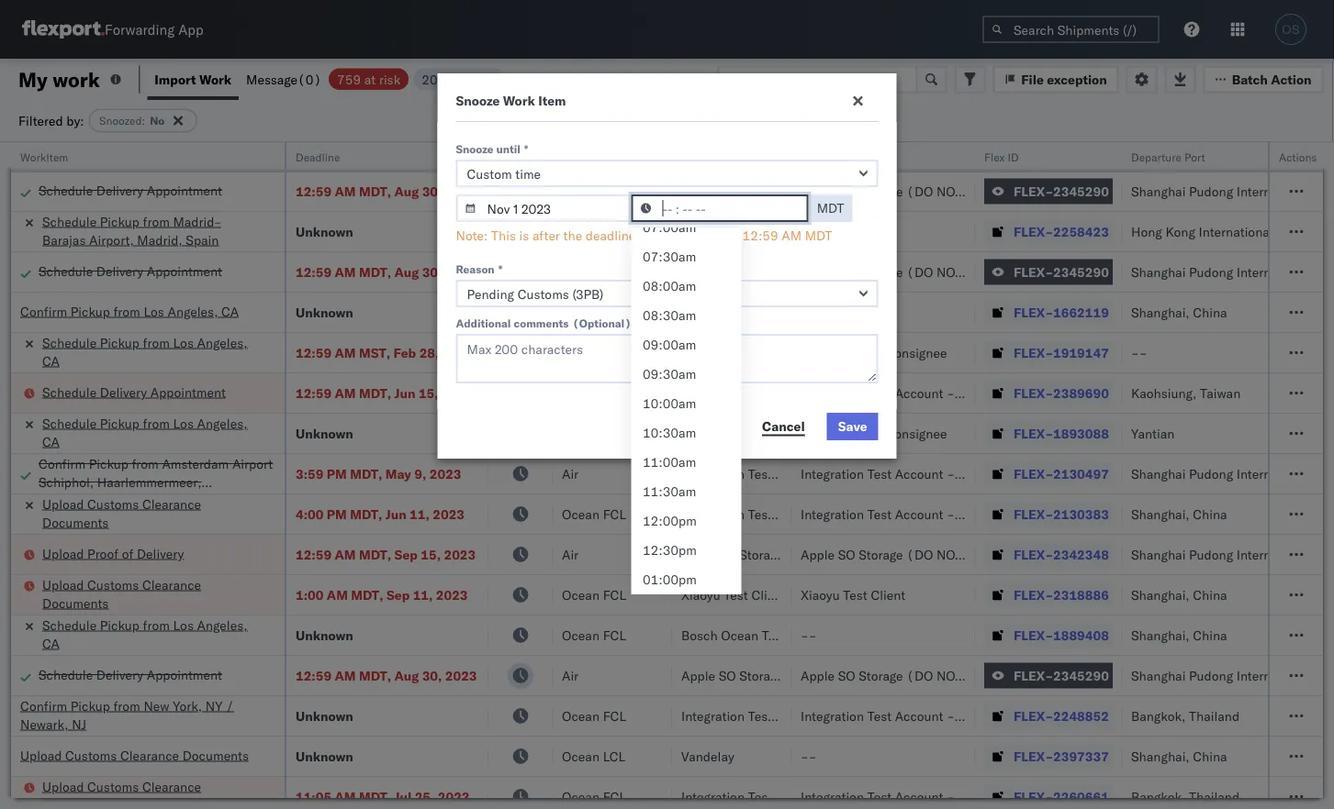 Task type: locate. For each thing, give the bounding box(es) containing it.
documents down ny
[[182, 748, 249, 764]]

documents for 11:05 am mdt, jul 25, 2023 upload customs clearance documents button
[[42, 798, 109, 810]]

schedule pickup from los angeles, ca up new
[[42, 618, 248, 652]]

confirm up schiphol,
[[39, 456, 85, 472]]

work for import
[[199, 71, 231, 87]]

documents
[[42, 515, 109, 531], [42, 595, 109, 612], [182, 748, 249, 764], [42, 798, 109, 810]]

0 vertical spatial ocean lcl
[[562, 385, 626, 401]]

5 ocean fcl from the top
[[562, 587, 626, 603]]

3 flex-2345290 from the top
[[1014, 668, 1109, 684]]

airport right amsterdam at the left bottom of the page
[[232, 456, 273, 472]]

4 china from the top
[[1193, 628, 1227, 644]]

shanghai for "confirm pickup from amsterdam airport schiphol, haarlemmermeer, netherlands" link at the bottom left of page
[[1131, 466, 1186, 482]]

5 resize handle column header from the left
[[770, 142, 792, 810]]

1 horizontal spatial xiaoyu
[[801, 587, 840, 603]]

3 air from the top
[[562, 224, 579, 240]]

fcl for flex-1889408
[[603, 628, 626, 644]]

2248852
[[1053, 708, 1109, 725]]

karl left 'flex-2130497'
[[958, 466, 982, 482]]

3 schedule pickup from los angeles, ca link from the top
[[42, 617, 261, 653]]

11, down 9,
[[410, 506, 430, 522]]

1 pm from the top
[[327, 466, 347, 482]]

save button
[[827, 413, 878, 441]]

205
[[422, 71, 446, 87]]

ocean fcl for flex-1662119
[[562, 304, 626, 320]]

integration test account - karl lagerfeld for flex-2130497
[[801, 466, 1040, 482]]

* right until
[[524, 142, 528, 156]]

demo
[[733, 345, 767, 361], [733, 426, 767, 442]]

by:
[[66, 112, 84, 129]]

2 vertical spatial schedule pickup from los angeles, ca
[[42, 618, 248, 652]]

flex-2345290
[[1014, 183, 1109, 199], [1014, 264, 1109, 280], [1014, 668, 1109, 684]]

from for confirm pickup from new york, ny / newark, nj "link"
[[113, 698, 140, 714]]

2 bangkok, thailand from the top
[[1131, 789, 1240, 805]]

flex-1893088 button
[[984, 421, 1113, 447], [984, 421, 1113, 447]]

ocean fcl for flex-1893088
[[562, 426, 626, 442]]

0 vertical spatial bookings
[[801, 345, 855, 361]]

from inside confirm pickup from amsterdam airport schiphol, haarlemmermeer, netherlands
[[132, 456, 159, 472]]

2 bangkok, from the top
[[1131, 789, 1186, 805]]

-- for flex-1889408
[[801, 628, 817, 644]]

schedule pickup from los angeles, ca up haarlemmermeer,
[[42, 416, 248, 450]]

is
[[519, 228, 529, 244]]

0 horizontal spatial work
[[199, 71, 231, 87]]

confirm pickup from amsterdam airport schiphol, haarlemmermeer, netherlands
[[39, 456, 273, 509]]

confirm inside confirm pickup from los angeles, ca link
[[20, 303, 67, 320]]

pickup inside confirm pickup from amsterdam airport schiphol, haarlemmermeer, netherlands
[[89, 456, 128, 472]]

flex-2345290 down flex-2258423
[[1014, 264, 1109, 280]]

snooze left until
[[456, 142, 494, 156]]

integration for flex-2248852
[[801, 708, 864, 725]]

2 pm from the top
[[327, 506, 347, 522]]

0 vertical spatial thailand
[[1189, 708, 1240, 725]]

flex-2345290 down the flex-1889408
[[1014, 668, 1109, 684]]

4 ocean fcl from the top
[[562, 506, 626, 522]]

air
[[562, 143, 579, 159], [562, 183, 579, 199], [562, 224, 579, 240], [562, 264, 579, 280], [562, 466, 579, 482], [562, 547, 579, 563], [562, 668, 579, 684]]

deadline button
[[286, 146, 470, 164]]

1 integration test account - karl lagerfeld from the top
[[801, 466, 1040, 482]]

angeles, for flex-1893088
[[197, 416, 248, 432]]

schedule delivery appointment button
[[39, 181, 222, 202], [39, 262, 222, 282], [42, 383, 226, 404], [39, 666, 222, 686]]

3 shanghai from the top
[[1131, 466, 1186, 482]]

integration for flex-2130497
[[801, 466, 864, 482]]

documents down nj
[[42, 798, 109, 810]]

07:00am
[[642, 219, 696, 236]]

1 shanghai, from the top
[[1131, 304, 1190, 320]]

los
[[173, 133, 194, 149], [1131, 143, 1152, 159], [144, 303, 164, 320], [173, 335, 194, 351], [173, 416, 194, 432], [173, 618, 194, 634]]

flex id button
[[975, 146, 1104, 164]]

upload customs clearance documents button for 11:05 am mdt, jul 25, 2023
[[42, 778, 261, 810]]

shanghai, for flex-1662119
[[1131, 304, 1190, 320]]

demo right '10:30am'
[[733, 426, 767, 442]]

Custom time text field
[[456, 160, 878, 187]]

2 vertical spatial confirm
[[20, 698, 67, 714]]

1 vertical spatial work
[[503, 93, 535, 109]]

am down 12:59 am mst, feb 28, 2023
[[335, 385, 356, 401]]

ocean for flex-1893088
[[562, 426, 600, 442]]

aug up 07:30am
[[654, 228, 677, 244]]

flexport demo consignee for flex-1893088
[[681, 426, 832, 442]]

studio
[[681, 224, 719, 240]]

pickup inside the confirm pickup from new york, ny / newark, nj
[[70, 698, 110, 714]]

upload for 12:59 am mdt, sep 15, 2023
[[42, 546, 84, 562]]

deadline
[[586, 228, 636, 244]]

flex-1919147 button
[[984, 340, 1113, 366], [984, 340, 1113, 366]]

ocean for flex-2318886
[[562, 587, 600, 603]]

1 vertical spatial lcl
[[603, 749, 626, 765]]

confirm for confirm pickup from new york, ny / newark, nj
[[20, 698, 67, 714]]

1 vertical spatial 12:59 am mdt, aug 30, 2023
[[296, 264, 477, 280]]

-- : -- -- text field
[[631, 195, 809, 222]]

pickup
[[100, 133, 140, 149], [100, 213, 140, 230], [70, 303, 110, 320], [100, 335, 140, 351], [100, 416, 140, 432], [89, 456, 128, 472], [100, 618, 140, 634], [70, 698, 110, 714]]

unknown for flex-2248852
[[296, 708, 353, 725]]

flex-1662119 button
[[984, 300, 1113, 326], [984, 300, 1113, 326]]

storage
[[739, 183, 784, 199], [859, 183, 903, 199], [739, 264, 784, 280], [859, 264, 903, 280], [739, 547, 784, 563], [859, 547, 903, 563], [739, 668, 784, 684], [859, 668, 903, 684]]

2 vertical spatial schedule pickup from los angeles, ca link
[[42, 617, 261, 653]]

1 vertical spatial confirm
[[39, 456, 85, 472]]

1 horizontal spatial on
[[958, 385, 977, 401]]

ac
[[681, 143, 699, 159]]

from for -'s schedule pickup from los angeles, ca link
[[143, 335, 170, 351]]

2 demo from the top
[[733, 426, 767, 442]]

1 flexport from the top
[[681, 345, 729, 361]]

0 horizontal spatial of
[[122, 546, 133, 562]]

0 vertical spatial swarovski
[[958, 708, 1017, 725]]

0 horizontal spatial on
[[839, 385, 858, 401]]

0 vertical spatial pm
[[327, 466, 347, 482]]

1 vertical spatial sep
[[387, 587, 410, 603]]

:
[[142, 114, 145, 128]]

1 schedule pickup from los angeles, ca link from the top
[[42, 334, 261, 371]]

0 vertical spatial 15,
[[419, 385, 439, 401]]

swarovski down flex-2397337 at the right of page
[[958, 789, 1017, 805]]

flexport demo consignee
[[681, 345, 832, 361], [681, 426, 832, 442]]

china for flex-2318886
[[1193, 587, 1227, 603]]

documents for middle upload customs clearance documents button
[[182, 748, 249, 764]]

am down deadline
[[335, 183, 356, 199]]

5 shanghai, from the top
[[1131, 749, 1190, 765]]

3:59 pm mdt, may 9, 2023
[[296, 466, 461, 482]]

studio apparel
[[681, 224, 768, 240]]

shanghai for the schedule delivery appointment link on top of the confirm pickup from new york, ny / newark, nj in the bottom left of the page
[[1131, 668, 1186, 684]]

1 2345290 from the top
[[1053, 183, 1109, 199]]

2 swarovski from the top
[[958, 789, 1017, 805]]

0 horizontal spatial client
[[681, 150, 711, 164]]

confirm inside the confirm pickup from new york, ny / newark, nj
[[20, 698, 67, 714]]

6 fcl from the top
[[603, 628, 626, 644]]

7 ocean fcl from the top
[[562, 708, 626, 725]]

0 vertical spatial karl
[[958, 466, 982, 482]]

0 vertical spatial airport
[[120, 151, 161, 167]]

2342348
[[1053, 547, 1109, 563]]

customs for 1:00 am mdt, sep 11, 2023 upload customs clearance documents button
[[87, 577, 139, 593]]

1 bangkok, thailand from the top
[[1131, 708, 1240, 725]]

9 resize handle column header from the left
[[1301, 142, 1323, 810]]

delivery down the confirm pickup from los angeles, ca button
[[100, 384, 147, 400]]

1 lagerfeld from the top
[[985, 466, 1040, 482]]

-
[[801, 143, 809, 159], [809, 143, 817, 159], [801, 224, 809, 240], [809, 224, 817, 240], [1131, 345, 1139, 361], [1139, 345, 1147, 361], [827, 385, 835, 401], [947, 385, 955, 401], [947, 466, 955, 482], [947, 506, 955, 522], [801, 628, 809, 644], [809, 628, 817, 644], [947, 708, 955, 725], [801, 749, 809, 765], [809, 749, 817, 765], [947, 789, 955, 805]]

sep up 1:00 am mdt, sep 11, 2023
[[395, 547, 418, 563]]

7 flex- from the top
[[1014, 385, 1053, 401]]

apparel
[[723, 224, 768, 240]]

schedule pickup from los angeles, ca
[[42, 335, 248, 369], [42, 416, 248, 450], [42, 618, 248, 652]]

1 vertical spatial *
[[498, 262, 502, 276]]

1 horizontal spatial ag
[[981, 385, 998, 401]]

1 vertical spatial integration test account - karl lagerfeld
[[801, 506, 1040, 522]]

0 vertical spatial bookings test consignee
[[801, 345, 947, 361]]

sep down 12:59 am mdt, sep 15, 2023
[[387, 587, 410, 603]]

flex-2397337
[[1014, 749, 1109, 765]]

from down no
[[143, 133, 170, 149]]

from for "confirm pickup from amsterdam airport schiphol, haarlemmermeer, netherlands" link at the bottom left of page
[[132, 456, 159, 472]]

delivery down workitem button
[[96, 182, 143, 198]]

ocean for flex-2248852
[[562, 708, 600, 725]]

5 air from the top
[[562, 466, 579, 482]]

test for flex-1893088
[[858, 426, 882, 442]]

shanghai, china for 2318886
[[1131, 587, 1227, 603]]

1 vertical spatial 15,
[[421, 547, 441, 563]]

airport down :
[[120, 151, 161, 167]]

1 vertical spatial swarovski
[[958, 789, 1017, 805]]

1 unknown from the top
[[296, 143, 353, 159]]

am
[[335, 183, 356, 199], [782, 228, 802, 244], [335, 264, 356, 280], [335, 345, 356, 361], [335, 385, 356, 401], [335, 547, 356, 563], [327, 587, 348, 603], [335, 668, 356, 684], [335, 789, 356, 805]]

15, up 1:00 am mdt, sep 11, 2023
[[421, 547, 441, 563]]

1 vertical spatial 2345290
[[1053, 264, 1109, 280]]

from up new
[[143, 618, 170, 634]]

2345290 down 1857563
[[1053, 183, 1109, 199]]

schedule delivery appointment button down the confirm pickup from los angeles, ca button
[[42, 383, 226, 404]]

6 unknown from the top
[[296, 708, 353, 725]]

swarovski up flex-2397337 at the right of page
[[958, 708, 1017, 725]]

5 shanghai from the top
[[1131, 668, 1186, 684]]

0 vertical spatial demo
[[733, 345, 767, 361]]

6 ocean fcl from the top
[[562, 628, 626, 644]]

deadline
[[296, 150, 340, 164]]

documents down proof
[[42, 595, 109, 612]]

1 horizontal spatial airport
[[232, 456, 273, 472]]

customs down nj
[[65, 748, 117, 764]]

unknown for flex-1893088
[[296, 426, 353, 442]]

aug down 1:00 am mdt, sep 11, 2023
[[395, 668, 419, 684]]

vandelay for vandelay west
[[681, 304, 734, 320]]

1 integration test account - on ag from the left
[[681, 385, 879, 401]]

ca for flex-1919147
[[42, 353, 60, 369]]

0 vertical spatial lcl
[[603, 385, 626, 401]]

consignee down vandelay west in the right of the page
[[770, 345, 832, 361]]

upload inside button
[[42, 546, 84, 562]]

1 vertical spatial ocean lcl
[[562, 749, 626, 765]]

3 ocean fcl from the top
[[562, 426, 626, 442]]

1 shanghai pudong international airp from the top
[[1131, 183, 1334, 199]]

* right reason
[[498, 262, 502, 276]]

from up haarlemmermeer,
[[132, 456, 159, 472]]

1 vertical spatial demo
[[733, 426, 767, 442]]

from inside schedule pickup from madrid– barajas airport, madrid, spain
[[143, 213, 170, 230]]

1 vertical spatial of
[[122, 546, 133, 562]]

los for flex-1889408
[[173, 618, 194, 634]]

los up york, in the left bottom of the page
[[173, 618, 194, 634]]

customs for middle upload customs clearance documents button
[[65, 748, 117, 764]]

feb
[[394, 345, 416, 361]]

pickup inside schedule pickup from madrid– barajas airport, madrid, spain
[[100, 213, 140, 230]]

pm right 4:00
[[327, 506, 347, 522]]

no
[[150, 114, 165, 128]]

1 vertical spatial bangkok, thailand
[[1131, 789, 1240, 805]]

3 schedule pickup from los angeles, ca from the top
[[42, 618, 248, 652]]

ocean for flex-1919147
[[562, 345, 600, 361]]

0 vertical spatial 12:59 am mdt, aug 30, 2023
[[296, 183, 477, 199]]

1 air from the top
[[562, 143, 579, 159]]

1 vertical spatial flexport
[[681, 426, 729, 442]]

snooze down track
[[456, 93, 500, 109]]

schedule delivery appointment link up the confirm pickup from new york, ny / newark, nj in the bottom left of the page
[[39, 666, 222, 685]]

confirm up newark,
[[20, 698, 67, 714]]

delivery down airport,
[[96, 263, 143, 279]]

0 vertical spatial sep
[[395, 547, 418, 563]]

shanghai, for flex-2397337
[[1131, 749, 1190, 765]]

consignee button
[[792, 146, 957, 164]]

of right proof
[[122, 546, 133, 562]]

from for schedule pickup from los angeles international airport link
[[143, 133, 170, 149]]

of up 07:30am
[[639, 228, 651, 244]]

1893088
[[1053, 426, 1109, 442]]

confirm pickup from new york, ny / newark, nj
[[20, 698, 234, 733]]

shanghai
[[1131, 183, 1186, 199], [1131, 264, 1186, 280], [1131, 466, 1186, 482], [1131, 547, 1186, 563], [1131, 668, 1186, 684]]

upload customs clearance documents link for 1:00 am mdt, sep 11, 2023 upload customs clearance documents button
[[42, 576, 261, 613]]

schedule pickup from los angeles, ca link for shanghai,
[[42, 617, 261, 653]]

3 fcl from the top
[[603, 426, 626, 442]]

0 vertical spatial integration test account - karl lagerfeld
[[801, 466, 1040, 482]]

2 shanghai, from the top
[[1131, 506, 1190, 522]]

1 resize handle column header from the left
[[263, 142, 285, 810]]

app
[[178, 21, 204, 38]]

from down airport,
[[113, 303, 140, 320]]

bangkok, right the 2260661
[[1131, 789, 1186, 805]]

11,
[[410, 506, 430, 522], [413, 587, 433, 603]]

8 flex- from the top
[[1014, 426, 1053, 442]]

resize handle column header
[[263, 142, 285, 810], [466, 142, 489, 810], [531, 142, 553, 810], [650, 142, 672, 810], [770, 142, 792, 810], [953, 142, 975, 810], [1100, 142, 1122, 810], [1284, 142, 1306, 810], [1301, 142, 1323, 810]]

flex-1893088
[[1014, 426, 1109, 442]]

1 ag from the left
[[861, 385, 879, 401]]

ocean for flex-2397337
[[562, 749, 600, 765]]

apple so storage (do not use)
[[681, 183, 879, 199], [801, 183, 998, 199], [681, 264, 879, 280], [801, 264, 998, 280], [681, 547, 879, 563], [801, 547, 998, 563], [681, 668, 879, 684], [801, 668, 998, 684]]

flexport
[[681, 345, 729, 361], [681, 426, 729, 442]]

flexport up the 09:30am
[[681, 345, 729, 361]]

0 vertical spatial *
[[524, 142, 528, 156]]

action
[[1271, 71, 1312, 87]]

am right 11:05
[[335, 789, 356, 805]]

1 vertical spatial airport
[[232, 456, 273, 472]]

bookings test consignee for flex-1893088
[[801, 426, 947, 442]]

flex-1662119
[[1014, 304, 1109, 320]]

customs for 11:05 am mdt, jul 25, 2023 upload customs clearance documents button
[[87, 779, 139, 795]]

0 vertical spatial schedule pickup from los angeles, ca
[[42, 335, 248, 369]]

3 shanghai, from the top
[[1131, 587, 1190, 603]]

reset
[[569, 71, 603, 87]]

ocean fcl for flex-1889408
[[562, 628, 626, 644]]

from inside schedule pickup from los angeles international airport
[[143, 133, 170, 149]]

15, down 28,
[[419, 385, 439, 401]]

upload customs clearance documents down confirm pickup from new york, ny / newark, nj button
[[20, 748, 249, 764]]

1 vertical spatial bookings
[[801, 426, 855, 442]]

2 flexport from the top
[[681, 426, 729, 442]]

1 vertical spatial thailand
[[1189, 789, 1240, 805]]

pickup for schedule pickup from madrid– barajas airport, madrid, spain link
[[100, 213, 140, 230]]

swarovski for flex-2248852
[[958, 708, 1017, 725]]

0 vertical spatial jun
[[395, 385, 415, 401]]

shanghai, china for 1662119
[[1131, 304, 1227, 320]]

ca
[[1209, 143, 1226, 159], [221, 303, 239, 320], [42, 353, 60, 369], [42, 434, 60, 450], [42, 636, 60, 652]]

angeles,
[[1155, 143, 1206, 159], [168, 303, 218, 320], [197, 335, 248, 351], [197, 416, 248, 432], [197, 618, 248, 634]]

0 vertical spatial 11,
[[410, 506, 430, 522]]

aug for the schedule delivery appointment link underneath workitem button
[[395, 183, 419, 199]]

3 unknown from the top
[[296, 304, 353, 320]]

1 xiaoyu from the left
[[681, 587, 721, 603]]

aug for the schedule delivery appointment link under airport,
[[395, 264, 419, 280]]

demo for flex-1919147
[[733, 345, 767, 361]]

1 vertical spatial flex-2345290
[[1014, 264, 1109, 280]]

pm right '3:59'
[[327, 466, 347, 482]]

filtered by:
[[18, 112, 84, 129]]

8 resize handle column header from the left
[[1284, 142, 1306, 810]]

0 vertical spatial work
[[199, 71, 231, 87]]

17 flex- from the top
[[1014, 789, 1053, 805]]

11:05 am mdt, jul 25, 2023
[[296, 789, 470, 805]]

4 pudong from the top
[[1189, 547, 1233, 563]]

test for flex-1919147
[[858, 345, 882, 361]]

los down madrid,
[[144, 303, 164, 320]]

0 vertical spatial lagerfeld
[[985, 466, 1040, 482]]

5 china from the top
[[1193, 749, 1227, 765]]

2 fcl from the top
[[603, 345, 626, 361]]

2345290
[[1053, 183, 1109, 199], [1053, 264, 1109, 280], [1053, 668, 1109, 684]]

mdt right the apparel
[[805, 228, 832, 244]]

aug
[[395, 183, 419, 199], [654, 228, 677, 244], [395, 264, 419, 280], [395, 668, 419, 684]]

fcl for flex-2260661
[[603, 789, 626, 805]]

12:59 am mdt, aug 30, 2023 down 1:00 am mdt, sep 11, 2023
[[296, 668, 477, 684]]

lagerfeld
[[985, 466, 1040, 482], [985, 506, 1040, 522]]

shanghai, right 2130383
[[1131, 506, 1190, 522]]

karl for flex-2130497
[[958, 466, 982, 482]]

1 vertical spatial schedule pickup from los angeles, ca
[[42, 416, 248, 450]]

upload down upload proof of delivery button
[[42, 577, 84, 593]]

swarovski
[[958, 708, 1017, 725], [958, 789, 1017, 805]]

thailand
[[1189, 708, 1240, 725], [1189, 789, 1240, 805]]

fcl
[[603, 304, 626, 320], [603, 345, 626, 361], [603, 426, 626, 442], [603, 506, 626, 522], [603, 587, 626, 603], [603, 628, 626, 644], [603, 708, 626, 725], [603, 789, 626, 805]]

jun down may
[[386, 506, 406, 522]]

7 unknown from the top
[[296, 749, 353, 765]]

2 vertical spatial 2345290
[[1053, 668, 1109, 684]]

2 schedule pickup from los angeles, ca link from the top
[[42, 415, 261, 451]]

0 vertical spatial integration test account - swarovski
[[801, 708, 1017, 725]]

0 vertical spatial confirm
[[20, 303, 67, 320]]

los left the angeles
[[173, 133, 194, 149]]

flexport for 12:59 am mst, feb 28, 2023
[[681, 345, 729, 361]]

0 vertical spatial flexport demo consignee
[[681, 345, 832, 361]]

fcl for flex-1662119
[[603, 304, 626, 320]]

0 vertical spatial upload customs clearance documents button
[[42, 576, 261, 615]]

demo up the cancel
[[733, 345, 767, 361]]

account for flex-2260661
[[895, 789, 944, 805]]

0 horizontal spatial ag
[[861, 385, 879, 401]]

pickup for -'s schedule pickup from los angeles, ca link
[[100, 335, 140, 351]]

1 vertical spatial karl
[[958, 506, 982, 522]]

airport inside schedule pickup from los angeles international airport
[[120, 151, 161, 167]]

1 vertical spatial jun
[[386, 506, 406, 522]]

0 vertical spatial flexport
[[681, 345, 729, 361]]

departure port
[[1131, 150, 1205, 164]]

ny
[[205, 698, 222, 714]]

mdt, down 1:00 am mdt, sep 11, 2023
[[359, 668, 391, 684]]

2 vertical spatial 12:59 am mdt, aug 30, 2023
[[296, 668, 477, 684]]

1 china from the top
[[1193, 304, 1227, 320]]

1 flexport demo consignee from the top
[[681, 345, 832, 361]]

1 vertical spatial 11,
[[413, 587, 433, 603]]

2 horizontal spatial client
[[871, 587, 906, 603]]

china for flex-1662119
[[1193, 304, 1227, 320]]

0 vertical spatial flex-2345290
[[1014, 183, 1109, 199]]

snooze for until
[[456, 142, 494, 156]]

documents for 1:00 am mdt, sep 11, 2023 upload customs clearance documents button
[[42, 595, 109, 612]]

pickup for confirm pickup from new york, ny / newark, nj "link"
[[70, 698, 110, 714]]

shanghai, right 2397337
[[1131, 749, 1190, 765]]

consignee down west
[[885, 345, 947, 361]]

unknown for flex-2258423
[[296, 224, 353, 240]]

1 vertical spatial integration test account - swarovski
[[801, 789, 1017, 805]]

pm for 4:00
[[327, 506, 347, 522]]

2 bookings test consignee from the top
[[801, 426, 947, 442]]

aug left reason
[[395, 264, 419, 280]]

shanghai pudong international airp
[[1131, 183, 1334, 199], [1131, 264, 1334, 280], [1131, 466, 1334, 482], [1131, 547, 1334, 563], [1131, 668, 1334, 684]]

2 china from the top
[[1193, 506, 1227, 522]]

2 karl from the top
[[958, 506, 982, 522]]

1 vertical spatial flexport demo consignee
[[681, 426, 832, 442]]

apple
[[681, 183, 715, 199], [801, 183, 835, 199], [681, 264, 715, 280], [801, 264, 835, 280], [681, 547, 715, 563], [801, 547, 835, 563], [681, 668, 715, 684], [801, 668, 835, 684]]

3 china from the top
[[1193, 587, 1227, 603]]

7 air from the top
[[562, 668, 579, 684]]

test for flex-2260661
[[867, 789, 892, 805]]

1 integration test account - swarovski from the top
[[801, 708, 1017, 725]]

1 flex-2345290 from the top
[[1014, 183, 1109, 199]]

1 horizontal spatial work
[[503, 93, 535, 109]]

additional comments (optional)
[[456, 316, 631, 330]]

1 fcl from the top
[[603, 304, 626, 320]]

shanghai, right 2318886
[[1131, 587, 1190, 603]]

0 horizontal spatial xiaoyu
[[681, 587, 721, 603]]

upload left proof
[[42, 546, 84, 562]]

2 bookings from the top
[[801, 426, 855, 442]]

thailand for gvc
[[1189, 708, 1240, 725]]

shanghai, china
[[1131, 304, 1227, 320], [1131, 506, 1227, 522], [1131, 587, 1227, 603], [1131, 628, 1227, 644], [1131, 749, 1227, 765]]

vandelay for --
[[681, 749, 734, 765]]

confirm down the barajas
[[20, 303, 67, 320]]

6 resize handle column header from the left
[[953, 142, 975, 810]]

los inside schedule pickup from los angeles international airport
[[173, 133, 194, 149]]

ocean for flex-2260661
[[562, 789, 600, 805]]

11, for sep
[[413, 587, 433, 603]]

file exception button
[[993, 66, 1119, 93], [993, 66, 1119, 93]]

delivery inside button
[[137, 546, 184, 562]]

proof
[[87, 546, 119, 562]]

1 vertical spatial schedule pickup from los angeles, ca link
[[42, 415, 261, 451]]

2 vertical spatial flex-2345290
[[1014, 668, 1109, 684]]

2 2345290 from the top
[[1053, 264, 1109, 280]]

shanghai, for flex-2130383
[[1131, 506, 1190, 522]]

ca inside confirm pickup from los angeles, ca link
[[221, 303, 239, 320]]

flex-2345290 for the schedule delivery appointment link underneath workitem button
[[1014, 183, 1109, 199]]

1 vertical spatial bookings test consignee
[[801, 426, 947, 442]]

on
[[839, 385, 858, 401], [958, 385, 977, 401]]

ocean fcl
[[562, 304, 626, 320], [562, 345, 626, 361], [562, 426, 626, 442], [562, 506, 626, 522], [562, 587, 626, 603], [562, 628, 626, 644], [562, 708, 626, 725], [562, 789, 626, 805]]

1 vertical spatial upload customs clearance documents button
[[20, 747, 249, 767]]

11, down 12:59 am mdt, sep 15, 2023
[[413, 587, 433, 603]]

07:30am
[[642, 249, 696, 265]]

5 fcl from the top
[[603, 587, 626, 603]]

4:00 pm mdt, jun 11, 2023
[[296, 506, 465, 522]]

china for flex-2397337
[[1193, 749, 1227, 765]]

0 vertical spatial of
[[639, 228, 651, 244]]

2 flexport demo consignee from the top
[[681, 426, 832, 442]]

confirm inside confirm pickup from amsterdam airport schiphol, haarlemmermeer, netherlands
[[39, 456, 85, 472]]

los for flex-1857563
[[173, 133, 194, 149]]

4 shanghai, china from the top
[[1131, 628, 1227, 644]]

account for flex-2248852
[[895, 708, 944, 725]]

international inside schedule pickup from los angeles international airport
[[42, 151, 117, 167]]

appointment up amsterdam at the left bottom of the page
[[150, 384, 226, 400]]

8 ocean fcl from the top
[[562, 789, 626, 805]]

1 demo from the top
[[733, 345, 767, 361]]

upload customs clearance documents down the confirm pickup from new york, ny / newark, nj in the bottom left of the page
[[42, 779, 201, 810]]

jun down feb
[[395, 385, 415, 401]]

lcl for vandelay
[[603, 749, 626, 765]]

1 karl from the top
[[958, 466, 982, 482]]

schedule delivery appointment down workitem button
[[39, 182, 222, 198]]

lagerfeld for flex-2130497
[[985, 466, 1040, 482]]

schedule delivery appointment down the confirm pickup from los angeles, ca button
[[42, 384, 226, 400]]

0 vertical spatial schedule pickup from los angeles, ca link
[[42, 334, 261, 371]]

0 vertical spatial 2345290
[[1053, 183, 1109, 199]]

1 schedule pickup from los angeles, ca from the top
[[42, 335, 248, 369]]

mdt down consignee button
[[817, 200, 844, 216]]

759
[[337, 71, 361, 87]]

from inside the confirm pickup from new york, ny / newark, nj
[[113, 698, 140, 714]]

2 lcl from the top
[[603, 749, 626, 765]]

schedule delivery appointment link down airport,
[[39, 262, 222, 281]]

airp
[[1314, 183, 1334, 199], [1314, 264, 1334, 280], [1314, 466, 1334, 482], [1314, 547, 1334, 563], [1314, 668, 1334, 684]]

test for flex-2130383
[[867, 506, 892, 522]]

risk
[[379, 71, 401, 87]]

integration test account - on ag
[[681, 385, 879, 401], [801, 385, 998, 401]]

los inside button
[[144, 303, 164, 320]]

1 vertical spatial bangkok,
[[1131, 789, 1186, 805]]

not
[[817, 183, 843, 199], [937, 183, 962, 199], [817, 264, 843, 280], [937, 264, 962, 280], [817, 547, 843, 563], [937, 547, 962, 563], [817, 668, 843, 684], [937, 668, 962, 684]]

lagerfeld up flex-2342348
[[985, 506, 1040, 522]]

upload down nj
[[42, 779, 84, 795]]

integration test account - karl lagerfeld for flex-2130383
[[801, 506, 1040, 522]]

3 2345290 from the top
[[1053, 668, 1109, 684]]

0 horizontal spatial xiaoyu test client
[[681, 587, 786, 603]]

bangkok, thailand
[[1131, 708, 1240, 725], [1131, 789, 1240, 805]]

pickup for confirm pickup from los angeles, ca link on the left top of page
[[70, 303, 110, 320]]

pickup inside schedule pickup from los angeles international airport
[[100, 133, 140, 149]]

0 vertical spatial bangkok,
[[1131, 708, 1186, 725]]

schedule pickup from los angeles, ca link down the confirm pickup from los angeles, ca button
[[42, 334, 261, 371]]

unknown for flex-1889408
[[296, 628, 353, 644]]

client
[[681, 150, 711, 164], [752, 587, 786, 603], [871, 587, 906, 603]]

3 shanghai, china from the top
[[1131, 587, 1227, 603]]

1 shanghai from the top
[[1131, 183, 1186, 199]]

1 horizontal spatial xiaoyu test client
[[801, 587, 906, 603]]

0 horizontal spatial airport
[[120, 151, 161, 167]]

1 vertical spatial lagerfeld
[[985, 506, 1040, 522]]

0 vertical spatial bangkok, thailand
[[1131, 708, 1240, 725]]

2 12:59 am mdt, aug 30, 2023 from the top
[[296, 264, 477, 280]]

2 vertical spatial upload customs clearance documents button
[[42, 778, 261, 810]]

ag up save
[[861, 385, 879, 401]]

bangkok, right 2248852
[[1131, 708, 1186, 725]]

from left new
[[113, 698, 140, 714]]

upload customs clearance documents down upload proof of delivery button
[[42, 577, 201, 612]]

mdt
[[817, 200, 844, 216], [805, 228, 832, 244]]

schedule pickup from los angeles, ca down the confirm pickup from los angeles, ca button
[[42, 335, 248, 369]]

upload customs clearance documents for middle upload customs clearance documents button's upload customs clearance documents link
[[20, 748, 249, 764]]

ag left the flex-2389690 in the right top of the page
[[981, 385, 998, 401]]

file
[[1021, 71, 1044, 87]]

work inside button
[[199, 71, 231, 87]]

2 resize handle column header from the left
[[466, 142, 489, 810]]

flex-1889408 button
[[984, 623, 1113, 649], [984, 623, 1113, 649]]

ag
[[861, 385, 879, 401], [981, 385, 998, 401]]

mdt, left may
[[350, 466, 382, 482]]

2 integration test account - swarovski from the top
[[801, 789, 1017, 805]]

1 vertical spatial pm
[[327, 506, 347, 522]]

angeles, for flex-1889408
[[197, 618, 248, 634]]

schedule pickup from los angeles, ca link up new
[[42, 617, 261, 653]]

schedule pickup from los angeles, ca link up confirm pickup from amsterdam airport schiphol, haarlemmermeer, netherlands button
[[42, 415, 261, 451]]

from for schedule pickup from los angeles, ca link for shanghai,
[[143, 618, 170, 634]]



Task type: describe. For each thing, give the bounding box(es) containing it.
3 pudong from the top
[[1189, 466, 1233, 482]]

save
[[838, 419, 867, 435]]

Max 200 characters text field
[[456, 334, 878, 384]]

15 flex- from the top
[[1014, 708, 1053, 725]]

0 vertical spatial mdt
[[817, 200, 844, 216]]

2260661
[[1053, 789, 1109, 805]]

mdt, up mst,
[[359, 264, 391, 280]]

integration for flex-2130383
[[801, 506, 864, 522]]

1 airp from the top
[[1314, 183, 1334, 199]]

confirm pickup from amsterdam airport schiphol, haarlemmermeer, netherlands button
[[39, 455, 275, 509]]

newark,
[[20, 717, 68, 733]]

lagerfeld for flex-2130383
[[985, 506, 1040, 522]]

documents down netherlands
[[42, 515, 109, 531]]

2 airp from the top
[[1314, 264, 1334, 280]]

12:00pm
[[642, 513, 696, 529]]

schedule delivery appointment link down workitem button
[[39, 181, 222, 200]]

lcl for integration test account - on ag
[[603, 385, 626, 401]]

flex-1919147
[[1014, 345, 1109, 361]]

message (0)
[[246, 71, 321, 87]]

1 on from the left
[[839, 385, 858, 401]]

schedule pickup from los angeles international airport link
[[42, 132, 261, 169]]

12:59 am mst, feb 28, 2023
[[296, 345, 474, 361]]

schedule pickup from madrid– barajas airport, madrid, spain link
[[42, 213, 261, 249]]

schedule pickup from los angeles international airport
[[42, 133, 244, 167]]

resize handle column header for mode
[[650, 142, 672, 810]]

confirm for confirm pickup from los angeles, ca
[[20, 303, 67, 320]]

1 horizontal spatial client
[[752, 587, 786, 603]]

bosch
[[681, 628, 718, 644]]

barajas
[[42, 232, 86, 248]]

mdt, down 3:59 pm mdt, may 9, 2023
[[350, 506, 382, 522]]

flexport. image
[[22, 20, 105, 39]]

mdt, down mst,
[[359, 385, 391, 401]]

2 ag from the left
[[981, 385, 998, 401]]

aug for the schedule delivery appointment link on top of the confirm pickup from new york, ny / newark, nj in the bottom left of the page
[[395, 668, 419, 684]]

am down 4:00 pm mdt, jun 11, 2023
[[335, 547, 356, 563]]

schedule delivery appointment button down workitem button
[[39, 181, 222, 202]]

nj
[[72, 717, 86, 733]]

01:00pm
[[642, 572, 696, 588]]

flex-2130383
[[1014, 506, 1109, 522]]

3 shanghai pudong international airp from the top
[[1131, 466, 1334, 482]]

shanghai, for flex-1889408
[[1131, 628, 1190, 644]]

3 resize handle column header from the left
[[531, 142, 553, 810]]

actions
[[1279, 150, 1317, 164]]

MMM D YYYY text field
[[456, 195, 633, 222]]

filtered
[[18, 112, 63, 129]]

file exception
[[1021, 71, 1107, 87]]

5 shanghai pudong international airp from the top
[[1131, 668, 1334, 684]]

appointment up york, in the left bottom of the page
[[147, 667, 222, 683]]

am right 1:00
[[327, 587, 348, 603]]

mdt, left jul
[[359, 789, 391, 805]]

am left mst,
[[335, 345, 356, 361]]

0 horizontal spatial *
[[498, 262, 502, 276]]

3:59
[[296, 466, 324, 482]]

flex
[[984, 150, 1005, 164]]

upload down schiphol,
[[42, 496, 84, 512]]

1:00
[[296, 587, 324, 603]]

2 xiaoyu test client from the left
[[801, 587, 906, 603]]

york,
[[173, 698, 202, 714]]

fcl for flex-2130383
[[603, 506, 626, 522]]

delivery up the confirm pickup from new york, ny / newark, nj in the bottom left of the page
[[96, 667, 143, 683]]

reset to default filters
[[569, 71, 706, 87]]

los left port
[[1131, 143, 1152, 159]]

account for flex-2389690
[[895, 385, 944, 401]]

integration for flex-2389690
[[801, 385, 864, 401]]

angeles, for flex-1919147
[[197, 335, 248, 351]]

confirm pickup from new york, ny / newark, nj link
[[20, 697, 264, 734]]

the
[[563, 228, 582, 244]]

flex-1889408
[[1014, 628, 1109, 644]]

integration test account - swarovski for flex-2248852
[[801, 708, 1017, 725]]

resize handle column header for departure port
[[1284, 142, 1306, 810]]

angeles
[[197, 133, 244, 149]]

kaohsiung, taiwan
[[1131, 385, 1241, 401]]

1 pudong from the top
[[1189, 183, 1233, 199]]

west
[[857, 304, 886, 320]]

upload customs clearance documents for upload customs clearance documents link associated with 11:05 am mdt, jul 25, 2023 upload customs clearance documents button
[[42, 779, 201, 810]]

12:59 am mdt, jun 15, 2023
[[296, 385, 474, 401]]

2 xiaoyu from the left
[[801, 587, 840, 603]]

sep for 15,
[[395, 547, 418, 563]]

this
[[491, 228, 516, 244]]

client name button
[[672, 146, 773, 164]]

schedule pickup from los angeles, ca for shanghai,
[[42, 618, 248, 652]]

upload for 1:00 am mdt, sep 11, 2023
[[42, 577, 84, 593]]

mdt, down deadline button
[[359, 183, 391, 199]]

fcl for flex-1893088
[[603, 426, 626, 442]]

upload customs clearance documents button for 1:00 am mdt, sep 11, 2023
[[42, 576, 261, 615]]

am down 1:00 am mdt, sep 11, 2023
[[335, 668, 356, 684]]

cancel button
[[751, 413, 816, 441]]

shanghai, china for 1889408
[[1131, 628, 1227, 644]]

25,
[[415, 789, 435, 805]]

new
[[144, 698, 169, 714]]

account for flex-2130383
[[895, 506, 944, 522]]

ocean fcl for flex-2260661
[[562, 789, 626, 805]]

pickup for 2nd schedule pickup from los angeles, ca link from the bottom
[[100, 416, 140, 432]]

confirm pickup from new york, ny / newark, nj button
[[20, 697, 264, 736]]

5 pudong from the top
[[1189, 668, 1233, 684]]

5 flex- from the top
[[1014, 304, 1053, 320]]

12 flex- from the top
[[1014, 587, 1053, 603]]

16 flex- from the top
[[1014, 749, 1053, 765]]

1 horizontal spatial *
[[524, 142, 528, 156]]

1889408
[[1053, 628, 1109, 644]]

resize handle column header for deadline
[[466, 142, 489, 810]]

schedule inside schedule pickup from madrid– barajas airport, madrid, spain
[[42, 213, 97, 230]]

10 flex- from the top
[[1014, 506, 1053, 522]]

jun for 15,
[[395, 385, 415, 401]]

los angeles, ca
[[1131, 143, 1226, 159]]

ocean fcl for flex-2248852
[[562, 708, 626, 725]]

snooze until *
[[456, 142, 528, 156]]

appointment down 'spain'
[[147, 263, 222, 279]]

4 air from the top
[[562, 264, 579, 280]]

ocean for flex-2389690
[[562, 385, 600, 401]]

11 flex- from the top
[[1014, 547, 1053, 563]]

con
[[1315, 143, 1334, 171]]

am right the apparel
[[782, 228, 802, 244]]

jun for 11,
[[386, 506, 406, 522]]

my work
[[18, 67, 100, 92]]

flex-2260661
[[1014, 789, 1109, 805]]

madrid,
[[137, 232, 182, 248]]

(0)
[[298, 71, 321, 87]]

upload proof of delivery button
[[42, 545, 184, 565]]

bangkok, thailand for flex-2248852
[[1131, 708, 1240, 725]]

flex-2389690
[[1014, 385, 1109, 401]]

2130497
[[1053, 466, 1109, 482]]

at
[[364, 71, 376, 87]]

additional
[[456, 316, 511, 330]]

name
[[714, 150, 743, 164]]

ocean lcl for integration test account - on ag
[[562, 385, 626, 401]]

con button
[[1306, 139, 1334, 172]]

9 flex- from the top
[[1014, 466, 1053, 482]]

(optional)
[[572, 316, 631, 330]]

5 airp from the top
[[1314, 668, 1334, 684]]

thailand for mo
[[1189, 789, 1240, 805]]

upload proof of delivery
[[42, 546, 184, 562]]

11:05
[[296, 789, 332, 805]]

from for confirm pickup from los angeles, ca link on the left top of page
[[113, 303, 140, 320]]

shanghai, for flex-2318886
[[1131, 587, 1190, 603]]

clearance for middle upload customs clearance documents button's upload customs clearance documents link
[[120, 748, 179, 764]]

6 flex- from the top
[[1014, 345, 1053, 361]]

schedule inside schedule pickup from los angeles international airport
[[42, 133, 97, 149]]

test for flex-2130497
[[867, 466, 892, 482]]

gvc
[[1315, 708, 1334, 724]]

netherlands
[[39, 493, 110, 509]]

2 pudong from the top
[[1189, 264, 1233, 280]]

mdt, down 4:00 pm mdt, jun 11, 2023
[[359, 547, 391, 563]]

4 flex- from the top
[[1014, 264, 1053, 280]]

12:59 am mdt, sep 15, 2023
[[296, 547, 476, 563]]

from for schedule pickup from madrid– barajas airport, madrid, spain link
[[143, 213, 170, 230]]

after
[[533, 228, 560, 244]]

swarovski for flex-2260661
[[958, 789, 1017, 805]]

flex-2345290 for the schedule delivery appointment link under airport,
[[1014, 264, 1109, 280]]

schedule delivery appointment button up the confirm pickup from new york, ny / newark, nj in the bottom left of the page
[[39, 666, 222, 686]]

9,
[[414, 466, 426, 482]]

customs down haarlemmermeer,
[[87, 496, 139, 512]]

2 shanghai pudong international airp from the top
[[1131, 264, 1334, 280]]

karl for flex-2130383
[[958, 506, 982, 522]]

2389690
[[1053, 385, 1109, 401]]

flex-2345290 for the schedule delivery appointment link on top of the confirm pickup from new york, ny / newark, nj in the bottom left of the page
[[1014, 668, 1109, 684]]

2 schedule pickup from los angeles, ca from the top
[[42, 416, 248, 450]]

4 shanghai from the top
[[1131, 547, 1186, 563]]

2 flex- from the top
[[1014, 183, 1053, 199]]

schedule pickup from los angeles, ca link for -
[[42, 334, 261, 371]]

consignee inside button
[[801, 150, 854, 164]]

13 flex- from the top
[[1014, 628, 1053, 644]]

flexport demo consignee for flex-1919147
[[681, 345, 832, 361]]

vandelay west
[[801, 304, 886, 320]]

jul
[[395, 789, 412, 805]]

3 airp from the top
[[1314, 466, 1334, 482]]

consignee right save button
[[885, 426, 947, 442]]

Search Shipments (/) text field
[[983, 16, 1160, 43]]

schedule delivery appointment button down airport,
[[39, 262, 222, 282]]

from for 2nd schedule pickup from los angeles, ca link from the bottom
[[143, 416, 170, 432]]

14 flex- from the top
[[1014, 668, 1053, 684]]

4 airp from the top
[[1314, 547, 1334, 563]]

spain
[[186, 232, 219, 248]]

2258423
[[1053, 224, 1109, 240]]

am up 12:59 am mst, feb 28, 2023
[[335, 264, 356, 280]]

mdt, down 12:59 am mdt, sep 15, 2023
[[351, 587, 383, 603]]

6 air from the top
[[562, 547, 579, 563]]

ocean fcl for flex-2130383
[[562, 506, 626, 522]]

work
[[53, 67, 100, 92]]

snooze for work
[[456, 93, 500, 109]]

2023,
[[703, 228, 739, 244]]

reason *
[[456, 262, 502, 276]]

4 shanghai pudong international airp from the top
[[1131, 547, 1334, 563]]

client name
[[681, 150, 743, 164]]

1 horizontal spatial of
[[639, 228, 651, 244]]

upload customs clearance documents link for 11:05 am mdt, jul 25, 2023 upload customs clearance documents button
[[42, 778, 261, 810]]

angeles, inside button
[[168, 303, 218, 320]]

upload down newark,
[[20, 748, 62, 764]]

taiwan
[[1200, 385, 1241, 401]]

1 vertical spatial mdt
[[805, 228, 832, 244]]

on
[[449, 71, 464, 87]]

china for flex-1889408
[[1193, 628, 1227, 644]]

ca for flex-1889408
[[42, 636, 60, 652]]

resize handle column header for flex id
[[1100, 142, 1122, 810]]

to
[[607, 71, 619, 87]]

3 flex- from the top
[[1014, 224, 1053, 240]]

message
[[246, 71, 298, 87]]

snooze down snooze work item
[[498, 150, 534, 164]]

-- for flex-2258423
[[801, 224, 817, 240]]

ocean for flex-1662119
[[562, 304, 600, 320]]

test for flex-2248852
[[867, 708, 892, 725]]

schedule delivery appointment link down the confirm pickup from los angeles, ca button
[[42, 383, 226, 402]]

china for flex-2130383
[[1193, 506, 1227, 522]]

pickup for schedule pickup from los angeles, ca link for shanghai,
[[100, 618, 140, 634]]

airport inside confirm pickup from amsterdam airport schiphol, haarlemmermeer, netherlands
[[232, 456, 273, 472]]

08:30am
[[642, 308, 696, 324]]

of inside button
[[122, 546, 133, 562]]

1 flex- from the top
[[1014, 143, 1053, 159]]

upload proof of delivery link
[[42, 545, 184, 563]]

1 12:59 am mdt, aug 30, 2023 from the top
[[296, 183, 477, 199]]

Search Work text field
[[717, 66, 918, 93]]

consignee left save
[[770, 426, 832, 442]]

pickup for "confirm pickup from amsterdam airport schiphol, haarlemmermeer, netherlands" link at the bottom left of page
[[89, 456, 128, 472]]

2 air from the top
[[562, 183, 579, 199]]

confirm pickup from amsterdam airport schiphol, haarlemmermeer, netherlands link
[[39, 455, 275, 509]]

shanghai, china for 2130383
[[1131, 506, 1227, 522]]

2 integration test account - on ag from the left
[[801, 385, 998, 401]]

bookings for flex-1893088
[[801, 426, 855, 442]]

workitem
[[20, 150, 68, 164]]

10:00am
[[642, 396, 696, 412]]

upload customs clearance documents up upload proof of delivery
[[42, 496, 201, 531]]

2345290 for the schedule delivery appointment link underneath workitem button
[[1053, 183, 1109, 199]]

09:00am
[[642, 337, 696, 353]]

Pending Customs (3PB) text field
[[456, 280, 878, 308]]

fcl for flex-2248852
[[603, 708, 626, 725]]

clearance for upload customs clearance documents link associated with 11:05 am mdt, jul 25, 2023 upload customs clearance documents button
[[142, 779, 201, 795]]

2 on from the left
[[958, 385, 977, 401]]

1 xiaoyu test client from the left
[[681, 587, 786, 603]]

sep for 11,
[[387, 587, 410, 603]]

client inside client name button
[[681, 150, 711, 164]]

account for flex-2130497
[[895, 466, 944, 482]]

3 12:59 am mdt, aug 30, 2023 from the top
[[296, 668, 477, 684]]

appointment up madrid–
[[147, 182, 222, 198]]

confirm pickup from los angeles, ca button
[[20, 303, 239, 323]]

resize handle column header for consignee
[[953, 142, 975, 810]]

work for snooze
[[503, 93, 535, 109]]

shanghai for the schedule delivery appointment link under airport,
[[1131, 264, 1186, 280]]

workitem button
[[11, 146, 266, 164]]

schedule delivery appointment down airport,
[[39, 263, 222, 279]]

1919147
[[1053, 345, 1109, 361]]

schedule pickup from madrid– barajas airport, madrid, spain
[[42, 213, 221, 248]]

snoozed
[[99, 114, 142, 128]]

ocean fcl for flex-2318886
[[562, 587, 626, 603]]

schedule delivery appointment up the confirm pickup from new york, ny / newark, nj in the bottom left of the page
[[39, 667, 222, 683]]

import work button
[[147, 59, 239, 100]]



Task type: vqa. For each thing, say whether or not it's contained in the screenshot.
Schedule Delivery Appointment button under Airport, DELIVERY
yes



